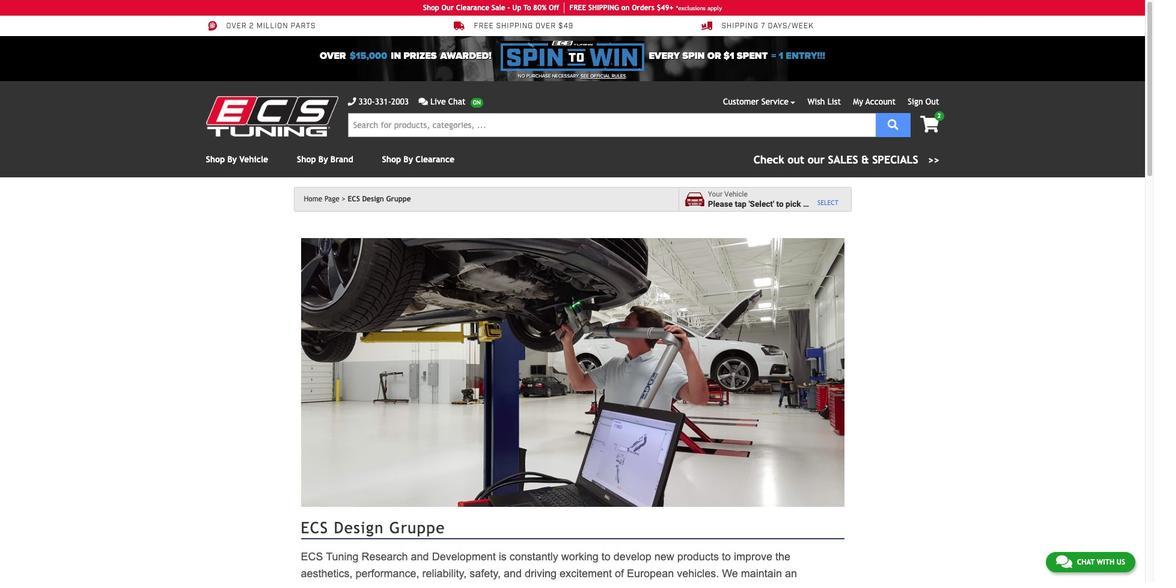 Task type: locate. For each thing, give the bounding box(es) containing it.
*exclusions
[[676, 5, 706, 11]]

1 horizontal spatial vehicle
[[725, 190, 748, 199]]

1 horizontal spatial over
[[320, 50, 346, 62]]

vehicles.
[[677, 568, 719, 580]]

over $15,000 in prizes
[[320, 50, 437, 62]]

2 vertical spatial ecs
[[301, 551, 323, 563]]

shop
[[423, 4, 440, 12], [206, 155, 225, 164], [297, 155, 316, 164], [382, 155, 401, 164]]

chat right live
[[449, 97, 466, 106]]

over
[[226, 22, 247, 31], [320, 50, 346, 62]]

we
[[722, 568, 738, 580]]

.
[[626, 73, 627, 79]]

1 horizontal spatial and
[[504, 568, 522, 580]]

over left $15,000
[[320, 50, 346, 62]]

on
[[622, 4, 630, 12]]

improve
[[734, 551, 773, 563]]

live
[[431, 97, 446, 106]]

ecs up tuning
[[301, 519, 329, 537]]

design up tuning
[[334, 519, 384, 537]]

to
[[777, 199, 784, 208], [602, 551, 611, 563], [722, 551, 731, 563]]

$15,000
[[350, 50, 387, 62]]

chat left with at the bottom of the page
[[1078, 558, 1095, 567]]

see official rules link
[[581, 73, 626, 80]]

over
[[536, 22, 556, 31]]

1 horizontal spatial clearance
[[456, 4, 490, 12]]

ecs design gruppe up research
[[301, 519, 445, 537]]

up
[[513, 4, 522, 12]]

aesthetics,
[[301, 568, 353, 580]]

ping
[[604, 4, 620, 12]]

free
[[474, 22, 494, 31]]

over inside over 2 million parts link
[[226, 22, 247, 31]]

0 vertical spatial over
[[226, 22, 247, 31]]

new
[[655, 551, 675, 563]]

to up we
[[722, 551, 731, 563]]

Search text field
[[348, 113, 876, 137]]

million
[[257, 22, 289, 31]]

0 horizontal spatial over
[[226, 22, 247, 31]]

vehicle up the tap on the top right
[[725, 190, 748, 199]]

research
[[362, 551, 408, 563]]

1 vertical spatial vehicle
[[725, 190, 748, 199]]

3 by from the left
[[404, 155, 413, 164]]

chat inside chat with us link
[[1078, 558, 1095, 567]]

ecs
[[348, 195, 360, 203], [301, 519, 329, 537], [301, 551, 323, 563]]

by
[[227, 155, 237, 164], [319, 155, 328, 164], [404, 155, 413, 164]]

2
[[249, 22, 254, 31], [938, 112, 942, 119]]

331-
[[375, 97, 391, 106]]

necessary.
[[552, 73, 580, 79]]

by down 2003
[[404, 155, 413, 164]]

select link
[[818, 199, 839, 207]]

0 horizontal spatial 2
[[249, 22, 254, 31]]

phone image
[[348, 97, 356, 106]]

2 horizontal spatial by
[[404, 155, 413, 164]]

ship
[[589, 4, 604, 12]]

comments image
[[419, 97, 428, 106]]

gruppe up research
[[390, 519, 445, 537]]

by down ecs tuning image
[[227, 155, 237, 164]]

customer
[[724, 97, 759, 106]]

to right working
[[602, 551, 611, 563]]

shop by vehicle
[[206, 155, 268, 164]]

0 horizontal spatial vehicle
[[240, 155, 268, 164]]

1 vertical spatial chat
[[1078, 558, 1095, 567]]

clearance up free
[[456, 4, 490, 12]]

live chat
[[431, 97, 466, 106]]

clearance down live
[[416, 155, 455, 164]]

0 horizontal spatial to
[[602, 551, 611, 563]]

to inside your vehicle please tap 'select' to pick a vehicle
[[777, 199, 784, 208]]

tap
[[735, 199, 747, 208]]

1 by from the left
[[227, 155, 237, 164]]

home page link
[[304, 195, 346, 203]]

0 vertical spatial design
[[362, 195, 384, 203]]

driving
[[525, 568, 557, 580]]

pick
[[786, 199, 802, 208]]

2 left million
[[249, 22, 254, 31]]

2 down the out
[[938, 112, 942, 119]]

and down is
[[504, 568, 522, 580]]

by for vehicle
[[227, 155, 237, 164]]

0 horizontal spatial and
[[411, 551, 429, 563]]

ecs design gruppe right page on the left top of page
[[348, 195, 411, 203]]

and up 'reliability,'
[[411, 551, 429, 563]]

gruppe down shop by clearance link
[[386, 195, 411, 203]]

0 vertical spatial and
[[411, 551, 429, 563]]

0 horizontal spatial clearance
[[416, 155, 455, 164]]

$49+
[[657, 4, 674, 12]]

1 vertical spatial 2
[[938, 112, 942, 119]]

2 by from the left
[[319, 155, 328, 164]]

see
[[581, 73, 589, 79]]

sign
[[908, 97, 924, 106]]

select
[[818, 199, 839, 206]]

rules
[[612, 73, 626, 79]]

my account link
[[854, 97, 896, 106]]

parts
[[291, 22, 316, 31]]

sales & specials link
[[754, 152, 940, 168]]

1 vertical spatial design
[[334, 519, 384, 537]]

1 vertical spatial clearance
[[416, 155, 455, 164]]

2 horizontal spatial to
[[777, 199, 784, 208]]

shop by brand link
[[297, 155, 353, 164]]

0 vertical spatial vehicle
[[240, 155, 268, 164]]

ecs right page on the left top of page
[[348, 195, 360, 203]]

ecs design gruppe
[[348, 195, 411, 203], [301, 519, 445, 537]]

products
[[678, 551, 719, 563]]

shop for shop by vehicle
[[206, 155, 225, 164]]

over left million
[[226, 22, 247, 31]]

comments image
[[1057, 555, 1073, 569]]

clearance for by
[[416, 155, 455, 164]]

1 vertical spatial ecs design gruppe
[[301, 519, 445, 537]]

chat with us link
[[1046, 552, 1136, 573]]

ecs up aesthetics,
[[301, 551, 323, 563]]

'select'
[[749, 199, 775, 208]]

wish
[[808, 97, 826, 106]]

1 horizontal spatial by
[[319, 155, 328, 164]]

vehicle down ecs tuning image
[[240, 155, 268, 164]]

over 2 million parts
[[226, 22, 316, 31]]

*exclusions apply link
[[676, 3, 722, 12]]

shipping
[[496, 22, 533, 31]]

0 horizontal spatial chat
[[449, 97, 466, 106]]

gruppe
[[386, 195, 411, 203], [390, 519, 445, 537]]

shop our clearance sale - up to 80% off
[[423, 4, 560, 12]]

1 vertical spatial gruppe
[[390, 519, 445, 537]]

0 vertical spatial clearance
[[456, 4, 490, 12]]

over 2 million parts link
[[206, 20, 316, 31]]

1 horizontal spatial 2
[[938, 112, 942, 119]]

list
[[828, 97, 841, 106]]

constantly
[[510, 551, 559, 563]]

to left pick
[[777, 199, 784, 208]]

1 vertical spatial ecs
[[301, 519, 329, 537]]

design right page on the left top of page
[[362, 195, 384, 203]]

official
[[591, 73, 611, 79]]

0 vertical spatial ecs design gruppe
[[348, 195, 411, 203]]

is
[[499, 551, 507, 563]]

to
[[524, 4, 531, 12]]

shopping cart image
[[921, 116, 940, 133]]

by for brand
[[319, 155, 328, 164]]

shipping 7 days/week link
[[702, 20, 814, 31]]

1 horizontal spatial chat
[[1078, 558, 1095, 567]]

every
[[649, 50, 680, 62]]

0 horizontal spatial by
[[227, 155, 237, 164]]

1 horizontal spatial to
[[722, 551, 731, 563]]

2003
[[391, 97, 409, 106]]

0 vertical spatial chat
[[449, 97, 466, 106]]

1 vertical spatial over
[[320, 50, 346, 62]]

shipping
[[722, 22, 759, 31]]

by left brand
[[319, 155, 328, 164]]

and
[[411, 551, 429, 563], [504, 568, 522, 580]]

spin
[[683, 50, 705, 62]]

your vehicle please tap 'select' to pick a vehicle
[[708, 190, 836, 208]]

design
[[362, 195, 384, 203], [334, 519, 384, 537]]

performance,
[[356, 568, 420, 580]]



Task type: describe. For each thing, give the bounding box(es) containing it.
in
[[391, 50, 401, 62]]

search image
[[888, 119, 899, 130]]

$49
[[559, 22, 574, 31]]

0 vertical spatial gruppe
[[386, 195, 411, 203]]

brand
[[331, 155, 353, 164]]

every spin or $1 spent = 1 entry!!!
[[649, 50, 826, 62]]

days/week
[[768, 22, 814, 31]]

0 vertical spatial ecs
[[348, 195, 360, 203]]

shop by clearance
[[382, 155, 455, 164]]

european
[[627, 568, 674, 580]]

1
[[779, 50, 784, 62]]

customer service
[[724, 97, 789, 106]]

your
[[708, 190, 723, 199]]

the
[[776, 551, 791, 563]]

working
[[562, 551, 599, 563]]

us
[[1117, 558, 1126, 567]]

tuning
[[326, 551, 359, 563]]

off
[[549, 4, 560, 12]]

free ship ping on orders $49+ *exclusions apply
[[570, 4, 722, 12]]

shop by vehicle link
[[206, 155, 268, 164]]

entry!!!
[[786, 50, 826, 62]]

sale
[[492, 4, 506, 12]]

develop
[[614, 551, 652, 563]]

sales & specials
[[829, 153, 919, 166]]

over for over 2 million parts
[[226, 22, 247, 31]]

chat inside live chat link
[[449, 97, 466, 106]]

over for over $15,000 in prizes
[[320, 50, 346, 62]]

shop for shop by brand
[[297, 155, 316, 164]]

sales
[[829, 153, 859, 166]]

&
[[862, 153, 870, 166]]

330-
[[359, 97, 375, 106]]

apply
[[708, 5, 722, 11]]

home page
[[304, 195, 340, 203]]

80%
[[534, 4, 547, 12]]

live chat link
[[419, 96, 483, 108]]

please
[[708, 199, 733, 208]]

by for clearance
[[404, 155, 413, 164]]

with
[[1097, 558, 1115, 567]]

or
[[708, 50, 722, 62]]

out
[[926, 97, 940, 106]]

maintain
[[741, 568, 782, 580]]

shop by clearance link
[[382, 155, 455, 164]]

shop for shop by clearance
[[382, 155, 401, 164]]

excitement
[[560, 568, 612, 580]]

wish list link
[[808, 97, 841, 106]]

0 vertical spatial 2
[[249, 22, 254, 31]]

sign out link
[[908, 97, 940, 106]]

330-331-2003
[[359, 97, 409, 106]]

orders
[[632, 4, 655, 12]]

spent
[[737, 50, 768, 62]]

free shipping over $49
[[474, 22, 574, 31]]

ecs tuning image
[[206, 96, 338, 137]]

safety,
[[470, 568, 501, 580]]

=
[[772, 50, 777, 62]]

wish list
[[808, 97, 841, 106]]

sign out
[[908, 97, 940, 106]]

no purchase necessary. see official rules .
[[518, 73, 627, 79]]

customer service button
[[724, 96, 796, 108]]

shop our clearance sale - up to 80% off link
[[423, 2, 565, 13]]

330-331-2003 link
[[348, 96, 409, 108]]

prizes
[[404, 50, 437, 62]]

home
[[304, 195, 323, 203]]

clearance for our
[[456, 4, 490, 12]]

1 vertical spatial and
[[504, 568, 522, 580]]

account
[[866, 97, 896, 106]]

page
[[325, 195, 340, 203]]

free shipping over $49 link
[[454, 20, 574, 31]]

no
[[518, 73, 525, 79]]

$1
[[724, 50, 735, 62]]

shop by brand
[[297, 155, 353, 164]]

vehicle
[[810, 199, 836, 208]]

vehicle inside your vehicle please tap 'select' to pick a vehicle
[[725, 190, 748, 199]]

ecs inside ecs tuning research and development is constantly working to develop new products to improve the aesthetics, performance, reliability, safety, and driving excitement of european vehicles.  we maintain a
[[301, 551, 323, 563]]

specials
[[873, 153, 919, 166]]

ecs tuning research and development is constantly working to develop new products to improve the aesthetics, performance, reliability, safety, and driving excitement of european vehicles.  we maintain a
[[301, 551, 823, 582]]

7
[[761, 22, 766, 31]]

ecs tuning 'spin to win' contest logo image
[[501, 41, 645, 71]]

shipping 7 days/week
[[722, 22, 814, 31]]

shop for shop our clearance sale - up to 80% off
[[423, 4, 440, 12]]

purchase
[[527, 73, 551, 79]]

development
[[432, 551, 496, 563]]



Task type: vqa. For each thing, say whether or not it's contained in the screenshot.
maintain
yes



